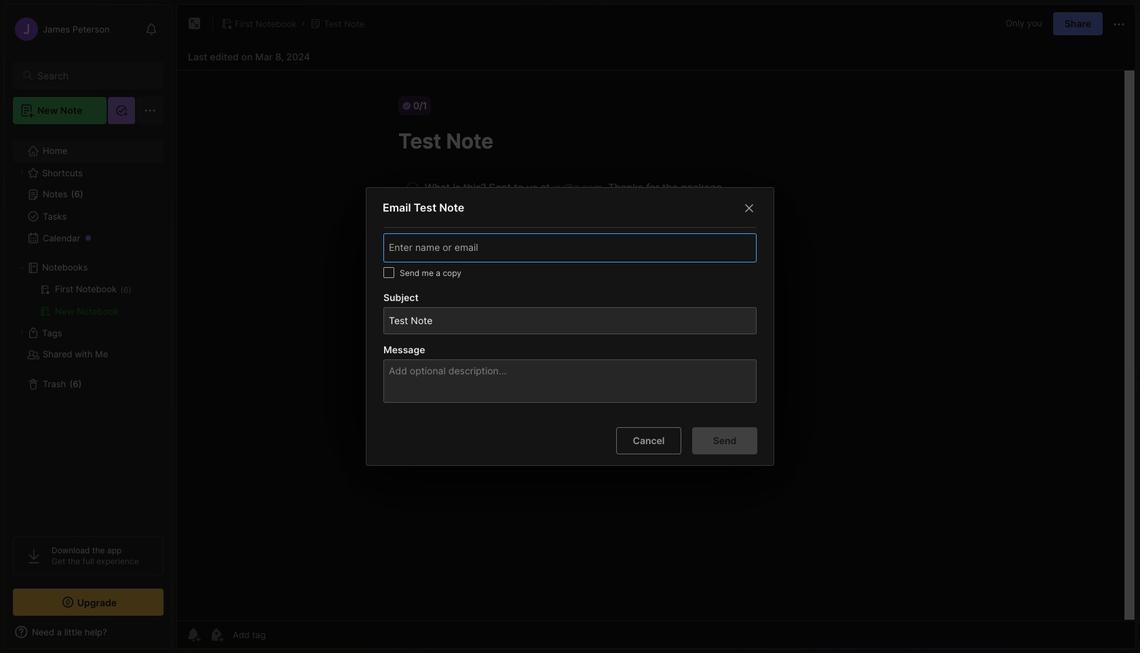 Task type: describe. For each thing, give the bounding box(es) containing it.
add tag image
[[208, 627, 225, 644]]

expand note image
[[187, 16, 203, 32]]

1 vertical spatial close image
[[743, 226, 760, 242]]

note window element
[[177, 4, 1136, 650]]

Add tag field
[[388, 241, 693, 255]]

main element
[[0, 0, 177, 654]]

Add subject... text field
[[388, 308, 751, 334]]

none search field inside the main element
[[37, 67, 151, 84]]

Note Editor text field
[[177, 70, 1136, 621]]

Shared URL text field
[[395, 285, 745, 312]]



Task type: locate. For each thing, give the bounding box(es) containing it.
expand tags image
[[18, 329, 26, 337]]

close image
[[741, 200, 758, 216], [743, 226, 760, 242]]

Search text field
[[37, 69, 151, 82]]

tree
[[5, 132, 172, 525]]

None checkbox
[[384, 267, 394, 278]]

None search field
[[37, 67, 151, 84]]

0 vertical spatial close image
[[741, 200, 758, 216]]

expand notebooks image
[[18, 264, 26, 272]]

shared link switcher image
[[468, 265, 477, 275]]

group inside the main element
[[13, 279, 163, 322]]

Add optional description... text field
[[388, 363, 756, 402]]

tree inside the main element
[[5, 132, 172, 525]]

group
[[13, 279, 163, 322]]

add a reminder image
[[185, 627, 202, 644]]



Task type: vqa. For each thing, say whether or not it's contained in the screenshot.
bottom close Icon
yes



